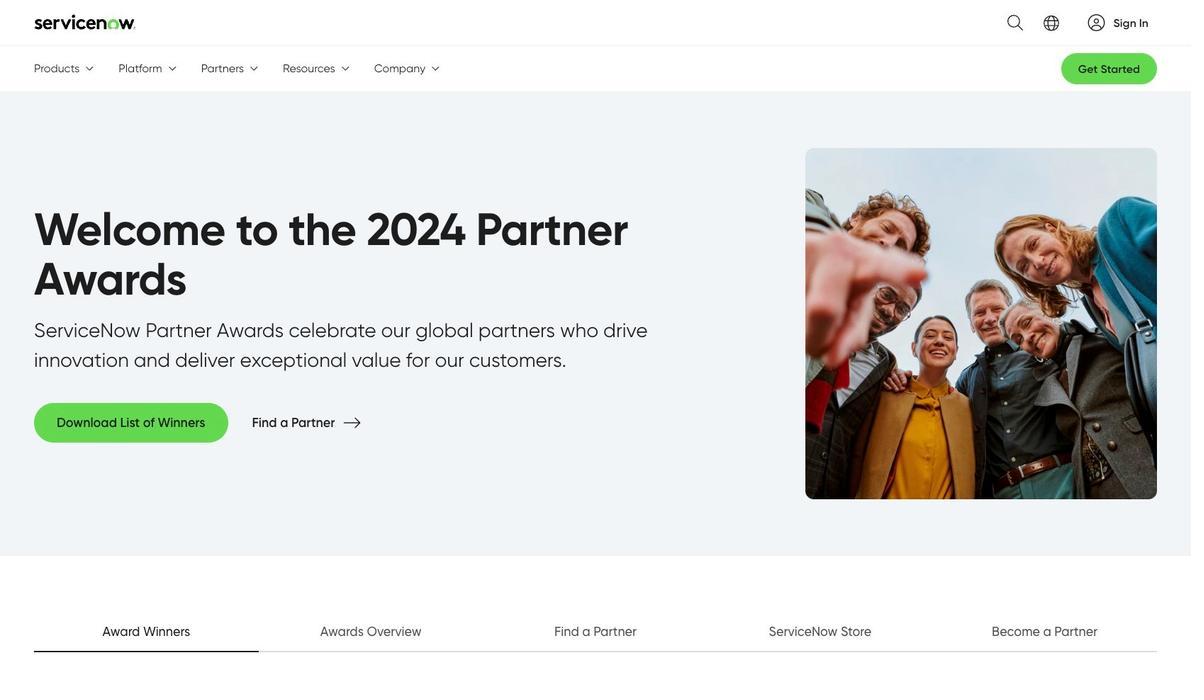 Task type: describe. For each thing, give the bounding box(es) containing it.
servicenow image
[[34, 14, 136, 30]]

arc image
[[1088, 14, 1105, 31]]



Task type: locate. For each thing, give the bounding box(es) containing it.
search image
[[999, 6, 1023, 39]]



Task type: vqa. For each thing, say whether or not it's contained in the screenshot.
rightmost that
no



